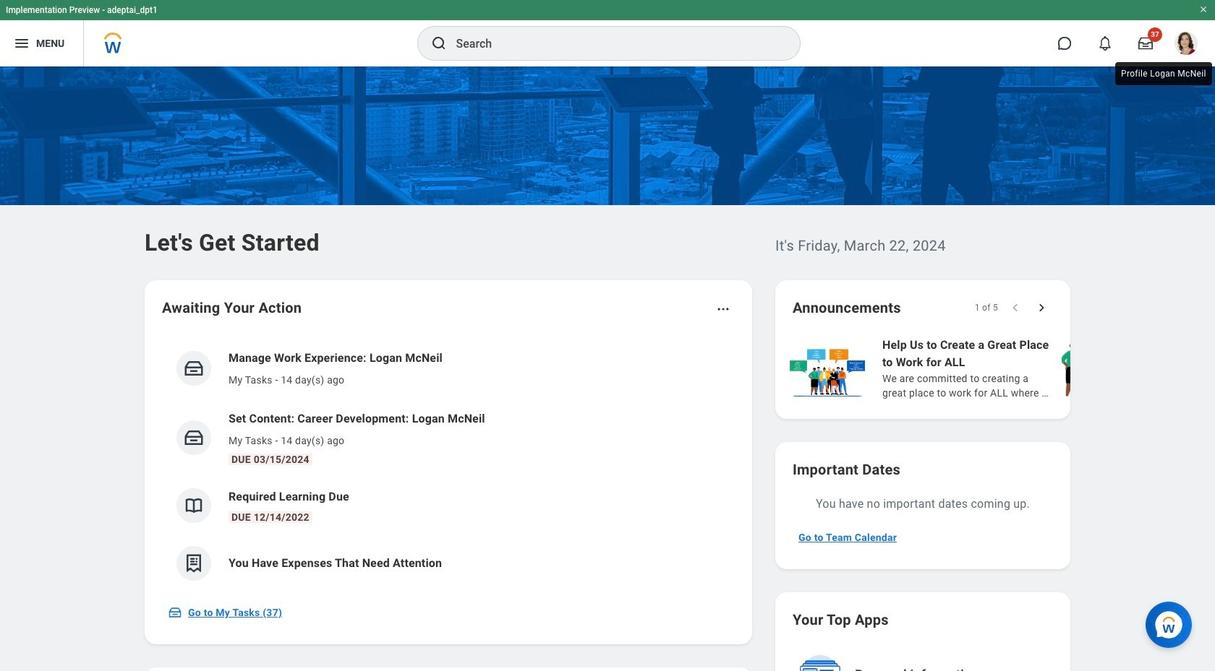 Task type: locate. For each thing, give the bounding box(es) containing it.
justify image
[[13, 35, 30, 52]]

0 vertical spatial inbox image
[[183, 358, 205, 380]]

list
[[787, 336, 1215, 402], [162, 338, 735, 593]]

inbox image
[[183, 358, 205, 380], [168, 606, 182, 621]]

1 horizontal spatial inbox image
[[183, 358, 205, 380]]

main content
[[0, 67, 1215, 672]]

book open image
[[183, 495, 205, 517]]

notifications large image
[[1098, 36, 1112, 51]]

chevron left small image
[[1008, 301, 1023, 315]]

related actions image
[[716, 302, 730, 317]]

0 horizontal spatial inbox image
[[168, 606, 182, 621]]

banner
[[0, 0, 1215, 67]]

status
[[975, 302, 998, 314]]

search image
[[430, 35, 447, 52]]

0 horizontal spatial list
[[162, 338, 735, 593]]

Search Workday  search field
[[456, 27, 770, 59]]

1 vertical spatial inbox image
[[168, 606, 182, 621]]

tooltip
[[1112, 59, 1215, 88]]



Task type: vqa. For each thing, say whether or not it's contained in the screenshot.
10/08/2012 03:29:33.977 PM pm
no



Task type: describe. For each thing, give the bounding box(es) containing it.
profile logan mcneil image
[[1175, 32, 1198, 58]]

1 horizontal spatial list
[[787, 336, 1215, 402]]

close environment banner image
[[1199, 5, 1208, 14]]

inbox large image
[[1138, 36, 1153, 51]]

dashboard expenses image
[[183, 553, 205, 575]]

inbox image
[[183, 427, 205, 449]]

chevron right small image
[[1034, 301, 1049, 315]]



